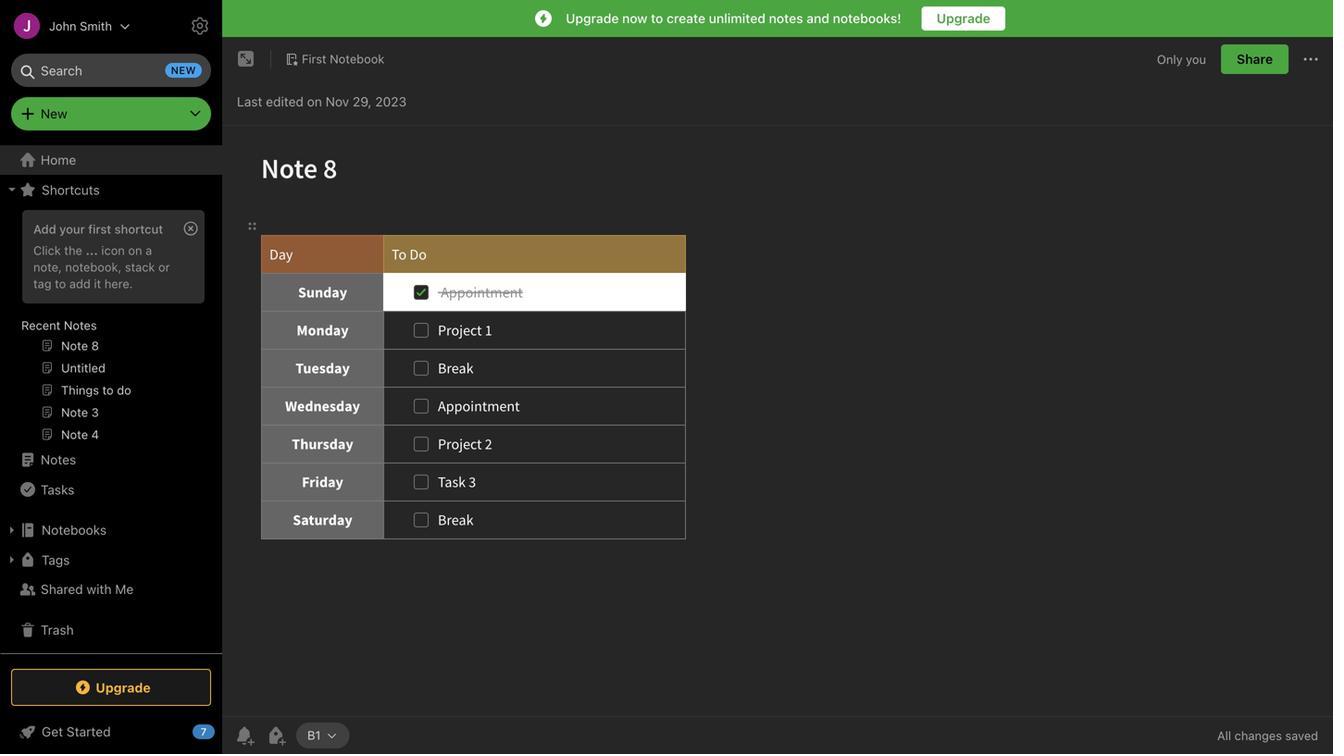 Task type: vqa. For each thing, say whether or not it's contained in the screenshot.
2nd 'Tab' from right
no



Task type: describe. For each thing, give the bounding box(es) containing it.
Search text field
[[24, 54, 198, 87]]

recent
[[21, 319, 60, 333]]

note,
[[33, 260, 62, 274]]

saved
[[1286, 729, 1319, 743]]

add tag image
[[265, 725, 287, 747]]

upgrade button
[[11, 670, 211, 707]]

stack
[[125, 260, 155, 274]]

started
[[67, 725, 111, 740]]

smith
[[80, 19, 112, 33]]

upgrade for upgrade button
[[937, 11, 991, 26]]

add your first shortcut
[[33, 222, 163, 236]]

tasks
[[41, 482, 74, 498]]

only you
[[1158, 52, 1207, 66]]

get started
[[42, 725, 111, 740]]

on inside note window element
[[307, 94, 322, 109]]

2023
[[375, 94, 407, 109]]

now
[[623, 11, 648, 26]]

recent notes
[[21, 319, 97, 333]]

new button
[[11, 97, 211, 131]]

or
[[158, 260, 170, 274]]

share button
[[1222, 44, 1289, 74]]

upgrade for upgrade now to create unlimited notes and notebooks!
[[566, 11, 619, 26]]

shortcut
[[115, 222, 163, 236]]

note window element
[[222, 37, 1334, 755]]

shortcuts
[[42, 182, 100, 198]]

only
[[1158, 52, 1183, 66]]

icon on a note, notebook, stack or tag to add it here.
[[33, 244, 170, 291]]

john smith
[[49, 19, 112, 33]]

upgrade now to create unlimited notes and notebooks!
[[566, 11, 902, 26]]

tree containing home
[[0, 145, 222, 657]]

add
[[69, 277, 91, 291]]

add a reminder image
[[233, 725, 256, 747]]

tags button
[[0, 546, 214, 575]]

shared
[[41, 582, 83, 597]]

click to collapse image
[[215, 721, 229, 743]]

home link
[[0, 145, 222, 175]]

first notebook button
[[279, 46, 391, 72]]

share
[[1237, 51, 1274, 67]]

icon
[[101, 244, 125, 257]]

29,
[[353, 94, 372, 109]]

here.
[[104, 277, 133, 291]]

all
[[1218, 729, 1232, 743]]

to inside icon on a note, notebook, stack or tag to add it here.
[[55, 277, 66, 291]]

and
[[807, 11, 830, 26]]

b1
[[308, 729, 321, 743]]

more actions image
[[1300, 48, 1323, 70]]

with
[[87, 582, 112, 597]]

create
[[667, 11, 706, 26]]

expand tags image
[[5, 553, 19, 568]]

group containing add your first shortcut
[[0, 205, 214, 453]]

notebooks!
[[833, 11, 902, 26]]

expand note image
[[235, 48, 258, 70]]

0 vertical spatial to
[[651, 11, 664, 26]]

trash link
[[0, 616, 214, 646]]

notes link
[[0, 446, 214, 475]]



Task type: locate. For each thing, give the bounding box(es) containing it.
last edited on nov 29, 2023
[[237, 94, 407, 109]]

1 vertical spatial to
[[55, 277, 66, 291]]

0 horizontal spatial on
[[128, 244, 142, 257]]

shortcuts button
[[0, 175, 214, 205]]

upgrade
[[566, 11, 619, 26], [937, 11, 991, 26], [96, 681, 151, 696]]

on inside icon on a note, notebook, stack or tag to add it here.
[[128, 244, 142, 257]]

to right now
[[651, 11, 664, 26]]

notebooks
[[42, 523, 107, 538]]

0 vertical spatial notes
[[64, 319, 97, 333]]

trash
[[41, 623, 74, 638]]

1 horizontal spatial to
[[651, 11, 664, 26]]

to
[[651, 11, 664, 26], [55, 277, 66, 291]]

notebooks link
[[0, 516, 214, 546]]

tag
[[33, 277, 51, 291]]

your
[[59, 222, 85, 236]]

notes inside group
[[64, 319, 97, 333]]

me
[[115, 582, 134, 597]]

new
[[41, 106, 67, 121]]

first
[[88, 222, 111, 236]]

notes
[[64, 319, 97, 333], [41, 452, 76, 468]]

on left a
[[128, 244, 142, 257]]

B1 Tag actions field
[[321, 730, 338, 743]]

you
[[1187, 52, 1207, 66]]

new
[[171, 64, 196, 76]]

get
[[42, 725, 63, 740]]

on
[[307, 94, 322, 109], [128, 244, 142, 257]]

settings image
[[189, 15, 211, 37]]

notes right recent
[[64, 319, 97, 333]]

b1 button
[[296, 723, 350, 749]]

expand notebooks image
[[5, 523, 19, 538]]

notebook,
[[65, 260, 122, 274]]

a
[[146, 244, 152, 257]]

all changes saved
[[1218, 729, 1319, 743]]

to right tag
[[55, 277, 66, 291]]

it
[[94, 277, 101, 291]]

Account field
[[0, 7, 131, 44]]

shared with me link
[[0, 575, 214, 605]]

new search field
[[24, 54, 202, 87]]

...
[[86, 244, 98, 257]]

edited
[[266, 94, 304, 109]]

7
[[201, 727, 207, 739]]

upgrade button
[[922, 6, 1006, 31]]

Help and Learning task checklist field
[[0, 718, 222, 747]]

changes
[[1235, 729, 1283, 743]]

nov
[[326, 94, 349, 109]]

1 horizontal spatial upgrade
[[566, 11, 619, 26]]

More actions field
[[1300, 44, 1323, 74]]

on left nov
[[307, 94, 322, 109]]

2 horizontal spatial upgrade
[[937, 11, 991, 26]]

add
[[33, 222, 56, 236]]

notes
[[769, 11, 804, 26]]

notes up tasks at the left bottom of page
[[41, 452, 76, 468]]

1 vertical spatial notes
[[41, 452, 76, 468]]

click the ...
[[33, 244, 98, 257]]

the
[[64, 244, 82, 257]]

click
[[33, 244, 61, 257]]

home
[[41, 152, 76, 168]]

0 horizontal spatial upgrade
[[96, 681, 151, 696]]

tree
[[0, 145, 222, 657]]

last
[[237, 94, 263, 109]]

first
[[302, 52, 327, 66]]

0 vertical spatial on
[[307, 94, 322, 109]]

first notebook
[[302, 52, 385, 66]]

unlimited
[[709, 11, 766, 26]]

tasks button
[[0, 475, 214, 505]]

0 horizontal spatial to
[[55, 277, 66, 291]]

notebook
[[330, 52, 385, 66]]

shared with me
[[41, 582, 134, 597]]

Note Editor text field
[[222, 126, 1334, 717]]

john
[[49, 19, 77, 33]]

1 horizontal spatial on
[[307, 94, 322, 109]]

group
[[0, 205, 214, 453]]

upgrade inside upgrade popup button
[[96, 681, 151, 696]]

1 vertical spatial on
[[128, 244, 142, 257]]

upgrade inside upgrade button
[[937, 11, 991, 26]]

tags
[[42, 553, 70, 568]]



